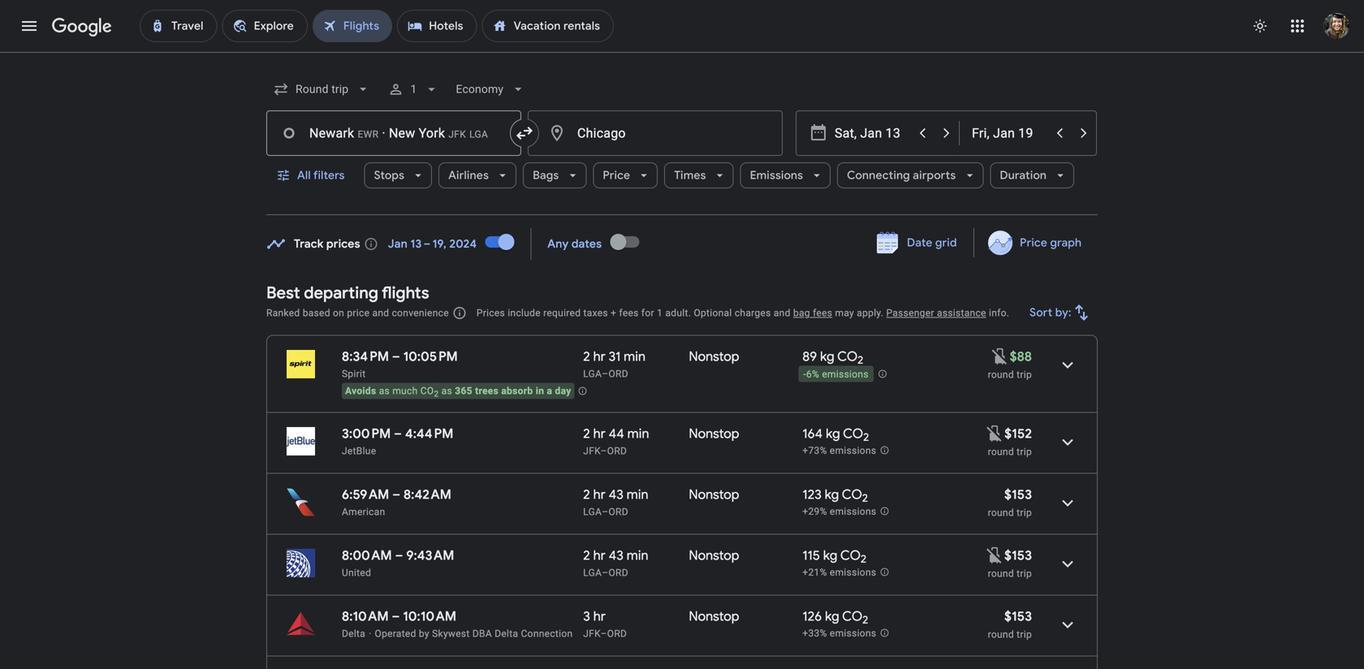 Task type: describe. For each thing, give the bounding box(es) containing it.
learn more about tracked prices image
[[364, 237, 378, 251]]

2 $153 from the top
[[1004, 547, 1032, 564]]

min for 89
[[624, 348, 646, 365]]

ord for 8:42 am
[[609, 506, 628, 518]]

absorb
[[501, 385, 533, 397]]

6:59 am
[[342, 486, 389, 503]]

+33%
[[803, 628, 827, 639]]

airlines
[[448, 168, 489, 183]]

skywest
[[432, 628, 470, 639]]

8:10 am – 10:10 am
[[342, 608, 456, 625]]

bag
[[793, 307, 810, 319]]

2 up '3'
[[583, 547, 590, 564]]

graph
[[1050, 235, 1082, 250]]

round for $88
[[988, 369, 1014, 380]]

2 hr 31 min lga – ord
[[583, 348, 646, 380]]

153 US dollars text field
[[1004, 486, 1032, 503]]

153 US dollars text field
[[1004, 547, 1032, 564]]

Departure time: 8:34 PM. text field
[[342, 348, 389, 365]]

airlines button
[[439, 156, 516, 195]]

american
[[342, 506, 385, 518]]

loading results progress bar
[[0, 52, 1364, 55]]

89
[[803, 348, 817, 365]]

nonstop for 164
[[689, 425, 739, 442]]

nonstop flight. element for 115
[[689, 547, 739, 566]]

+
[[611, 307, 616, 319]]

lga for 9:43 am
[[583, 567, 602, 579]]

6%
[[806, 369, 819, 380]]

spirit
[[342, 368, 366, 380]]

none search field containing newark
[[266, 70, 1098, 215]]

change appearance image
[[1241, 6, 1280, 45]]

any dates
[[548, 237, 602, 251]]

duration
[[1000, 168, 1047, 183]]

co for 115
[[840, 547, 861, 564]]

connecting airports
[[847, 168, 956, 183]]

· new york
[[379, 125, 445, 141]]

round trip for $153
[[988, 568, 1032, 579]]

Arrival time: 10:10 AM. text field
[[403, 608, 456, 625]]

jan
[[388, 237, 408, 251]]

passenger
[[886, 307, 934, 319]]

89 kg co 2
[[803, 348, 863, 367]]

126 kg co 2
[[803, 608, 868, 627]]

best departing flights main content
[[266, 222, 1098, 669]]

8:00 am
[[342, 547, 392, 564]]

8:00 am – 9:43 am united
[[342, 547, 454, 579]]

2 as from the left
[[441, 385, 452, 397]]

kg for 126
[[825, 608, 839, 625]]

10:10 am
[[403, 608, 456, 625]]

nonstop flight. element for 126
[[689, 608, 739, 627]]

nonstop flight. element for 123
[[689, 486, 739, 505]]

all
[[297, 168, 311, 183]]

round for $152
[[988, 446, 1014, 458]]

3 round from the top
[[988, 507, 1014, 518]]

ord for 10:05 pm
[[609, 368, 628, 380]]

emissions button
[[740, 156, 831, 195]]

convenience
[[392, 307, 449, 319]]

sort by:
[[1030, 305, 1072, 320]]

jetblue
[[342, 445, 376, 457]]

flight details. leaves john f. kennedy international airport at 8:10 am on saturday, january 13 and arrives at o'hare international airport at 10:10 am on saturday, january 13. image
[[1048, 605, 1087, 644]]

hr for 9:43 am
[[593, 547, 606, 564]]

total duration 2 hr 31 min. element
[[583, 348, 689, 367]]

Departure time: 3:00 PM. text field
[[342, 425, 391, 442]]

2 inside "115 kg co 2"
[[861, 552, 866, 566]]

price graph button
[[977, 228, 1095, 257]]

by
[[419, 628, 429, 639]]

stops button
[[364, 156, 432, 195]]

jfk inside 3 hr jfk – ord
[[583, 628, 601, 639]]

– inside 6:59 am – 8:42 am american
[[392, 486, 400, 503]]

– inside 2 hr 31 min lga – ord
[[602, 368, 609, 380]]

164
[[803, 425, 823, 442]]

assistance
[[937, 307, 986, 319]]

required
[[543, 307, 581, 319]]

jfk inside the "2 hr 44 min jfk – ord"
[[583, 445, 601, 457]]

3:00 pm – 4:44 pm jetblue
[[342, 425, 453, 457]]

york
[[419, 125, 445, 141]]

operated
[[375, 628, 416, 639]]

leaves john f. kennedy international airport at 3:00 pm on saturday, january 13 and arrives at o'hare international airport at 4:44 pm on saturday, january 13. element
[[342, 425, 453, 442]]

flights
[[382, 283, 429, 303]]

hr for 8:42 am
[[593, 486, 606, 503]]

co for 123
[[842, 486, 862, 503]]

total duration 3 hr. element
[[583, 608, 689, 627]]

2 hr 43 min lga – ord for 8:42 am
[[583, 486, 648, 518]]

bags
[[533, 168, 559, 183]]

round trip for $88
[[988, 369, 1032, 380]]

duration button
[[990, 156, 1074, 195]]

avoids as much co2 as 365 trees absorb in a day. learn more about this calculation. image
[[578, 386, 588, 396]]

2 fees from the left
[[813, 307, 832, 319]]

taxes
[[583, 307, 608, 319]]

passenger assistance button
[[886, 307, 986, 319]]

emissions for 115
[[830, 567, 876, 578]]

4:44 pm
[[405, 425, 453, 442]]

5 round from the top
[[988, 629, 1014, 640]]

Departure time: 6:59 AM. text field
[[342, 486, 389, 503]]

operated by skywest dba delta connection
[[375, 628, 573, 639]]

1 delta from the left
[[342, 628, 365, 639]]

88 US dollars text field
[[1010, 348, 1032, 365]]

flight details. leaves laguardia airport at 8:00 am on saturday, january 13 and arrives at o'hare international airport at 9:43 am on saturday, january 13. image
[[1048, 544, 1087, 583]]

times
[[674, 168, 706, 183]]

1 as from the left
[[379, 385, 390, 397]]

·
[[382, 125, 386, 141]]

emissions down 89 kg co 2
[[822, 369, 869, 380]]

nonstop for 126
[[689, 608, 739, 625]]

hr for 10:05 pm
[[593, 348, 606, 365]]

-6% emissions
[[803, 369, 869, 380]]

Arrival time: 10:05 PM. text field
[[403, 348, 458, 365]]

adult.
[[665, 307, 691, 319]]

nonstop flight. element for 89
[[689, 348, 739, 367]]

airports
[[913, 168, 956, 183]]

$153 round trip for 123
[[988, 486, 1032, 518]]

1 inside popup button
[[410, 82, 417, 96]]

3 hr jfk – ord
[[583, 608, 627, 639]]

$88
[[1010, 348, 1032, 365]]

grid
[[935, 235, 957, 250]]

avoids
[[345, 385, 376, 397]]

Arrival time: 9:43 AM. text field
[[406, 547, 454, 564]]

day
[[555, 385, 571, 397]]

all filters button
[[266, 156, 358, 195]]

$153 for 126
[[1004, 608, 1032, 625]]

stops
[[374, 168, 404, 183]]

times button
[[664, 156, 734, 195]]

by:
[[1055, 305, 1072, 320]]

on
[[333, 307, 344, 319]]

Departure text field
[[835, 111, 909, 155]]

much
[[392, 385, 418, 397]]

any
[[548, 237, 569, 251]]

emissions
[[750, 168, 803, 183]]

ranked
[[266, 307, 300, 319]]

+29% emissions
[[803, 506, 876, 517]]

co for 126
[[842, 608, 863, 625]]

+29%
[[803, 506, 827, 517]]

365
[[455, 385, 472, 397]]

kg for 164
[[826, 425, 840, 442]]

flight details. leaves john f. kennedy international airport at 3:00 pm on saturday, january 13 and arrives at o'hare international airport at 4:44 pm on saturday, january 13. image
[[1048, 423, 1087, 462]]

filters
[[313, 168, 345, 183]]

this price for this flight doesn't include overhead bin access. if you need a carry-on bag, use the bags filter to update prices. image
[[990, 347, 1010, 366]]

6:59 am – 8:42 am american
[[342, 486, 451, 518]]

+33% emissions
[[803, 628, 876, 639]]



Task type: vqa. For each thing, say whether or not it's contained in the screenshot.
2nd Fees from right
yes



Task type: locate. For each thing, give the bounding box(es) containing it.
trees
[[475, 385, 499, 397]]

min right 31 at the left bottom
[[624, 348, 646, 365]]

lga
[[583, 368, 602, 380], [583, 506, 602, 518], [583, 567, 602, 579]]

min for 123
[[627, 486, 648, 503]]

1 vertical spatial lga
[[583, 506, 602, 518]]

emissions down the 123 kg co 2 at right bottom
[[830, 506, 876, 517]]

ord
[[609, 368, 628, 380], [607, 445, 627, 457], [609, 506, 628, 518], [609, 567, 628, 579], [607, 628, 627, 639]]

price left graph at the right
[[1020, 235, 1047, 250]]

– right departure time: 6:59 am. text box
[[392, 486, 400, 503]]

0 vertical spatial 2 hr 43 min lga – ord
[[583, 486, 648, 518]]

Departure time: 8:10 AM. text field
[[342, 608, 389, 625]]

2 inside 164 kg co 2
[[863, 431, 869, 444]]

2 2 hr 43 min lga – ord from the top
[[583, 547, 648, 579]]

1 nonstop from the top
[[689, 348, 739, 365]]

ord inside 2 hr 31 min lga – ord
[[609, 368, 628, 380]]

co up +21% emissions
[[840, 547, 861, 564]]

emissions down "115 kg co 2"
[[830, 567, 876, 578]]

1 vertical spatial price
[[1020, 235, 1047, 250]]

co for 89
[[837, 348, 858, 365]]

min for 164
[[627, 425, 649, 442]]

2 43 from the top
[[609, 547, 624, 564]]

this price for this flight doesn't include overhead bin access. if you need a carry-on bag, use the bags filter to update prices. image for $153
[[985, 545, 1004, 565]]

trip
[[1017, 369, 1032, 380], [1017, 446, 1032, 458], [1017, 507, 1032, 518], [1017, 568, 1032, 579], [1017, 629, 1032, 640]]

new
[[389, 125, 415, 141]]

trip for $153
[[1017, 568, 1032, 579]]

leaves laguardia airport at 8:34 pm on saturday, january 13 and arrives at o'hare international airport at 10:05 pm on saturday, january 13. element
[[342, 348, 458, 365]]

charges
[[735, 307, 771, 319]]

43 up the total duration 3 hr. element
[[609, 547, 624, 564]]

kg up +33% emissions
[[825, 608, 839, 625]]

co up +33% emissions
[[842, 608, 863, 625]]

1 button
[[381, 70, 446, 109]]

kg inside the 123 kg co 2
[[825, 486, 839, 503]]

sort
[[1030, 305, 1053, 320]]

2 round trip from the top
[[988, 446, 1032, 458]]

find the best price region
[[266, 222, 1098, 270]]

delta down departure time: 8:10 am. text box
[[342, 628, 365, 639]]

2 down the "2 hr 44 min jfk – ord"
[[583, 486, 590, 503]]

co inside 164 kg co 2
[[843, 425, 863, 442]]

co up the +73% emissions
[[843, 425, 863, 442]]

co up +29% emissions
[[842, 486, 862, 503]]

a
[[547, 385, 552, 397]]

trip down $153 text box
[[1017, 568, 1032, 579]]

5 trip from the top
[[1017, 629, 1032, 640]]

1 hr from the top
[[593, 348, 606, 365]]

3 nonstop from the top
[[689, 486, 739, 503]]

Arrival time: 8:42 AM. text field
[[404, 486, 451, 503]]

Departure time: 8:00 AM. text field
[[342, 547, 392, 564]]

2 $153 round trip from the top
[[988, 608, 1032, 640]]

track prices
[[294, 237, 360, 251]]

total duration 2 hr 43 min. element down the "2 hr 44 min jfk – ord"
[[583, 486, 689, 505]]

this price for this flight doesn't include overhead bin access. if you need a carry-on bag, use the bags filter to update prices. image
[[985, 424, 1005, 443], [985, 545, 1004, 565]]

leaves john f. kennedy international airport at 8:10 am on saturday, january 13 and arrives at o'hare international airport at 10:10 am on saturday, january 13. element
[[342, 608, 456, 625]]

emissions for 164
[[830, 445, 876, 456]]

0 vertical spatial price
[[603, 168, 630, 183]]

$153 left flight details. leaves john f. kennedy international airport at 8:10 am on saturday, january 13 and arrives at o'hare international airport at 10:10 am on saturday, january 13. image
[[1004, 608, 1032, 625]]

$153 left flight details. leaves laguardia airport at 6:59 am on saturday, january 13 and arrives at o'hare international airport at 8:42 am on saturday, january 13. icon on the bottom right of page
[[1004, 486, 1032, 503]]

round trip for $152
[[988, 446, 1032, 458]]

kg inside 164 kg co 2
[[826, 425, 840, 442]]

round
[[988, 369, 1014, 380], [988, 446, 1014, 458], [988, 507, 1014, 518], [988, 568, 1014, 579], [988, 629, 1014, 640]]

round trip down $153 text box
[[988, 568, 1032, 579]]

round trip down 152 us dollars text box
[[988, 446, 1032, 458]]

43 for 8:42 am
[[609, 486, 624, 503]]

2 lga from the top
[[583, 506, 602, 518]]

0 vertical spatial this price for this flight doesn't include overhead bin access. if you need a carry-on bag, use the bags filter to update prices. image
[[985, 424, 1005, 443]]

min for 115
[[627, 547, 648, 564]]

152 US dollars text field
[[1005, 425, 1032, 442]]

3 trip from the top
[[1017, 507, 1032, 518]]

1 vertical spatial jfk
[[583, 628, 601, 639]]

round trip down this price for this flight doesn't include overhead bin access. if you need a carry-on bag, use the bags filter to update prices. image
[[988, 369, 1032, 380]]

1 vertical spatial $153 round trip
[[988, 608, 1032, 640]]

delta
[[342, 628, 365, 639], [495, 628, 518, 639]]

2 vertical spatial $153
[[1004, 608, 1032, 625]]

date grid
[[907, 235, 957, 250]]

1 $153 round trip from the top
[[988, 486, 1032, 518]]

0 vertical spatial 1
[[410, 82, 417, 96]]

0 vertical spatial jfk
[[583, 445, 601, 457]]

as left much
[[379, 385, 390, 397]]

1 2 hr 43 min lga – ord from the top
[[583, 486, 648, 518]]

lga down the "2 hr 44 min jfk – ord"
[[583, 506, 602, 518]]

round down 153 us dollars text field on the bottom
[[988, 629, 1014, 640]]

min up the total duration 3 hr. element
[[627, 547, 648, 564]]

2 this price for this flight doesn't include overhead bin access. if you need a carry-on bag, use the bags filter to update prices. image from the top
[[985, 545, 1004, 565]]

trip down $153 text field
[[1017, 507, 1032, 518]]

connection
[[521, 628, 573, 639]]

Return text field
[[972, 111, 1047, 155]]

jfk
[[583, 445, 601, 457], [583, 628, 601, 639]]

co inside 89 kg co 2
[[837, 348, 858, 365]]

2 total duration 2 hr 43 min. element from the top
[[583, 547, 689, 566]]

ranked based on price and convenience
[[266, 307, 449, 319]]

5 hr from the top
[[593, 608, 606, 625]]

1 this price for this flight doesn't include overhead bin access. if you need a carry-on bag, use the bags filter to update prices. image from the top
[[985, 424, 1005, 443]]

price right the bags popup button
[[603, 168, 630, 183]]

2 inside 89 kg co 2
[[858, 353, 863, 367]]

hr down the "2 hr 44 min jfk – ord"
[[593, 486, 606, 503]]

trip down 152 us dollars text box
[[1017, 446, 1032, 458]]

5 nonstop flight. element from the top
[[689, 608, 739, 627]]

price inside 'price' popup button
[[603, 168, 630, 183]]

round down $153 text box
[[988, 568, 1014, 579]]

1 vertical spatial round trip
[[988, 446, 1032, 458]]

2 round from the top
[[988, 446, 1014, 458]]

None text field
[[266, 110, 521, 156]]

dates
[[572, 237, 602, 251]]

2 inside avoids as much co 2 as 365 trees absorb in a day
[[434, 389, 439, 399]]

kg inside 89 kg co 2
[[820, 348, 835, 365]]

kg for 123
[[825, 486, 839, 503]]

0 horizontal spatial fees
[[619, 307, 639, 319]]

– down the total duration 3 hr. element
[[601, 628, 607, 639]]

1 round trip from the top
[[988, 369, 1032, 380]]

– inside 8:00 am – 9:43 am united
[[395, 547, 403, 564]]

and right price
[[372, 307, 389, 319]]

1 vertical spatial this price for this flight doesn't include overhead bin access. if you need a carry-on bag, use the bags filter to update prices. image
[[985, 545, 1004, 565]]

nonstop flight. element for 164
[[689, 425, 739, 445]]

8:42 am
[[404, 486, 451, 503]]

based
[[303, 307, 330, 319]]

2 vertical spatial lga
[[583, 567, 602, 579]]

1 round from the top
[[988, 369, 1014, 380]]

avoids as much co 2 as 365 trees absorb in a day
[[345, 385, 571, 399]]

2 inside 2 hr 31 min lga – ord
[[583, 348, 590, 365]]

nonstop for 89
[[689, 348, 739, 365]]

1 right for
[[657, 307, 663, 319]]

– down total duration 2 hr 44 min. element
[[601, 445, 607, 457]]

prices
[[477, 307, 505, 319]]

lga for 8:42 am
[[583, 506, 602, 518]]

ord for 4:44 pm
[[607, 445, 627, 457]]

total duration 2 hr 43 min. element for 115
[[583, 547, 689, 566]]

nonstop for 115
[[689, 547, 739, 564]]

jfk down total duration 2 hr 44 min. element
[[583, 445, 601, 457]]

emissions
[[822, 369, 869, 380], [830, 445, 876, 456], [830, 506, 876, 517], [830, 567, 876, 578], [830, 628, 876, 639]]

round down $153 text field
[[988, 507, 1014, 518]]

$153 for 123
[[1004, 486, 1032, 503]]

4 trip from the top
[[1017, 568, 1032, 579]]

date grid button
[[865, 228, 970, 257]]

hr right '3'
[[593, 608, 606, 625]]

2 nonstop from the top
[[689, 425, 739, 442]]

price inside price graph "button"
[[1020, 235, 1047, 250]]

sort by: button
[[1023, 293, 1098, 332]]

1 vertical spatial 43
[[609, 547, 624, 564]]

prices include required taxes + fees for 1 adult. optional charges and bag fees may apply. passenger assistance
[[477, 307, 986, 319]]

track
[[294, 237, 324, 251]]

1 jfk from the top
[[583, 445, 601, 457]]

emissions for 126
[[830, 628, 876, 639]]

best departing flights
[[266, 283, 429, 303]]

43 down the "2 hr 44 min jfk – ord"
[[609, 486, 624, 503]]

trip for $152
[[1017, 446, 1032, 458]]

round down 152 us dollars text box
[[988, 446, 1014, 458]]

2 hr 43 min lga – ord
[[583, 486, 648, 518], [583, 547, 648, 579]]

date
[[907, 235, 933, 250]]

3 $153 from the top
[[1004, 608, 1032, 625]]

newark
[[309, 125, 354, 141]]

total duration 2 hr 43 min. element for 123
[[583, 486, 689, 505]]

1 horizontal spatial 1
[[657, 307, 663, 319]]

ord up the total duration 3 hr. element
[[609, 567, 628, 579]]

– inside 3:00 pm – 4:44 pm jetblue
[[394, 425, 402, 442]]

hr inside 3 hr jfk – ord
[[593, 608, 606, 625]]

2 inside the "2 hr 44 min jfk – ord"
[[583, 425, 590, 442]]

0 vertical spatial total duration 2 hr 43 min. element
[[583, 486, 689, 505]]

1 total duration 2 hr 43 min. element from the top
[[583, 486, 689, 505]]

and
[[372, 307, 389, 319], [774, 307, 791, 319]]

min
[[624, 348, 646, 365], [627, 425, 649, 442], [627, 486, 648, 503], [627, 547, 648, 564]]

lga up '3'
[[583, 567, 602, 579]]

round for $153
[[988, 568, 1014, 579]]

0 vertical spatial $153 round trip
[[988, 486, 1032, 518]]

round down this price for this flight doesn't include overhead bin access. if you need a carry-on bag, use the bags filter to update prices. image
[[988, 369, 1014, 380]]

connecting
[[847, 168, 910, 183]]

co
[[837, 348, 858, 365], [420, 385, 434, 397], [843, 425, 863, 442], [842, 486, 862, 503], [840, 547, 861, 564], [842, 608, 863, 625]]

$153 round trip for 126
[[988, 608, 1032, 640]]

ord for 9:43 am
[[609, 567, 628, 579]]

0 horizontal spatial price
[[603, 168, 630, 183]]

kg for 89
[[820, 348, 835, 365]]

0 vertical spatial 43
[[609, 486, 624, 503]]

– down total duration 2 hr 31 min. element
[[602, 368, 609, 380]]

min right 44
[[627, 425, 649, 442]]

price
[[347, 307, 370, 319]]

1 horizontal spatial fees
[[813, 307, 832, 319]]

kg inside 126 kg co 2
[[825, 608, 839, 625]]

2 hr from the top
[[593, 425, 606, 442]]

lga for 10:05 pm
[[583, 368, 602, 380]]

– down the "2 hr 44 min jfk – ord"
[[602, 506, 609, 518]]

1 vertical spatial 1
[[657, 307, 663, 319]]

2 nonstop flight. element from the top
[[689, 425, 739, 445]]

1 horizontal spatial and
[[774, 307, 791, 319]]

as
[[379, 385, 390, 397], [441, 385, 452, 397]]

hr inside 2 hr 31 min lga – ord
[[593, 348, 606, 365]]

1 nonstop flight. element from the top
[[689, 348, 739, 367]]

– inside the "2 hr 44 min jfk – ord"
[[601, 445, 607, 457]]

ord inside 3 hr jfk – ord
[[607, 628, 627, 639]]

ord down 44
[[607, 445, 627, 457]]

price for price graph
[[1020, 235, 1047, 250]]

2 up +21% emissions
[[861, 552, 866, 566]]

1 43 from the top
[[609, 486, 624, 503]]

2024
[[449, 237, 477, 251]]

lga inside 2 hr 31 min lga – ord
[[583, 368, 602, 380]]

4 nonstop from the top
[[689, 547, 739, 564]]

2 delta from the left
[[495, 628, 518, 639]]

hr left 44
[[593, 425, 606, 442]]

this price for this flight doesn't include overhead bin access. if you need a carry-on bag, use the bags filter to update prices. image down $153 text field
[[985, 545, 1004, 565]]

3 round trip from the top
[[988, 568, 1032, 579]]

1 $153 from the top
[[1004, 486, 1032, 503]]

kg up the +73% emissions
[[826, 425, 840, 442]]

prices
[[326, 237, 360, 251]]

united
[[342, 567, 371, 579]]

ord down the "2 hr 44 min jfk – ord"
[[609, 506, 628, 518]]

departing
[[304, 283, 378, 303]]

in
[[536, 385, 544, 397]]

2 hr 43 min lga – ord for 9:43 am
[[583, 547, 648, 579]]

ord inside the "2 hr 44 min jfk – ord"
[[607, 445, 627, 457]]

1 fees from the left
[[619, 307, 639, 319]]

$153 left flight details. leaves laguardia airport at 8:00 am on saturday, january 13 and arrives at o'hare international airport at 9:43 am on saturday, january 13. icon
[[1004, 547, 1032, 564]]

hr inside the "2 hr 44 min jfk – ord"
[[593, 425, 606, 442]]

1 up · new york
[[410, 82, 417, 96]]

0 vertical spatial lga
[[583, 368, 602, 380]]

this price for this flight doesn't include overhead bin access. if you need a carry-on bag, use the bags filter to update prices. image for $152
[[985, 424, 1005, 443]]

min inside 2 hr 31 min lga – ord
[[624, 348, 646, 365]]

3 lga from the top
[[583, 567, 602, 579]]

+73%
[[803, 445, 827, 456]]

4 round from the top
[[988, 568, 1014, 579]]

co inside 126 kg co 2
[[842, 608, 863, 625]]

– up "operated"
[[392, 608, 400, 625]]

123
[[803, 486, 822, 503]]

1
[[410, 82, 417, 96], [657, 307, 663, 319]]

ord down 31 at the left bottom
[[609, 368, 628, 380]]

2 up the +73% emissions
[[863, 431, 869, 444]]

2 left 365
[[434, 389, 439, 399]]

43 for 9:43 am
[[609, 547, 624, 564]]

10:05 pm
[[403, 348, 458, 365]]

2 vertical spatial round trip
[[988, 568, 1032, 579]]

123 kg co 2
[[803, 486, 868, 505]]

1 vertical spatial total duration 2 hr 43 min. element
[[583, 547, 689, 566]]

this price for this flight doesn't include overhead bin access. if you need a carry-on bag, use the bags filter to update prices. image up $153 text field
[[985, 424, 1005, 443]]

emissions down 164 kg co 2
[[830, 445, 876, 456]]

None field
[[266, 75, 378, 104], [449, 75, 533, 104], [266, 75, 378, 104], [449, 75, 533, 104]]

1 and from the left
[[372, 307, 389, 319]]

co inside the 123 kg co 2
[[842, 486, 862, 503]]

leaves laguardia airport at 8:00 am on saturday, january 13 and arrives at o'hare international airport at 9:43 am on saturday, january 13. element
[[342, 547, 454, 564]]

swap origin and destination. image
[[515, 123, 534, 143]]

emissions for 123
[[830, 506, 876, 517]]

2 inside 126 kg co 2
[[863, 613, 868, 627]]

co right much
[[420, 385, 434, 397]]

$152
[[1005, 425, 1032, 442]]

include
[[508, 307, 541, 319]]

0 horizontal spatial and
[[372, 307, 389, 319]]

1 inside the 'best departing flights' main content
[[657, 307, 663, 319]]

connecting airports button
[[837, 156, 984, 195]]

3
[[583, 608, 590, 625]]

0 vertical spatial round trip
[[988, 369, 1032, 380]]

kg right 115
[[823, 547, 838, 564]]

-
[[803, 369, 806, 380]]

2 jfk from the top
[[583, 628, 601, 639]]

0 horizontal spatial 1
[[410, 82, 417, 96]]

0 horizontal spatial delta
[[342, 628, 365, 639]]

delta right dba
[[495, 628, 518, 639]]

– inside 3 hr jfk – ord
[[601, 628, 607, 639]]

1 horizontal spatial as
[[441, 385, 452, 397]]

learn more about ranking image
[[452, 306, 467, 320]]

$153 round trip up $153 text box
[[988, 486, 1032, 518]]

flight details. leaves laguardia airport at 6:59 am on saturday, january 13 and arrives at o'hare international airport at 8:42 am on saturday, january 13. image
[[1048, 484, 1087, 523]]

total duration 2 hr 43 min. element up the total duration 3 hr. element
[[583, 547, 689, 566]]

flight details. leaves laguardia airport at 8:34 pm on saturday, january 13 and arrives at o'hare international airport at 10:05 pm on saturday, january 13. image
[[1048, 345, 1087, 384]]

1 vertical spatial $153
[[1004, 547, 1032, 564]]

– inside 8:34 pm – 10:05 pm spirit
[[392, 348, 400, 365]]

best
[[266, 283, 300, 303]]

price for price
[[603, 168, 630, 183]]

– left 9:43 am text field
[[395, 547, 403, 564]]

1 vertical spatial 2 hr 43 min lga – ord
[[583, 547, 648, 579]]

trip down 88 us dollars text field
[[1017, 369, 1032, 380]]

2
[[583, 348, 590, 365], [858, 353, 863, 367], [434, 389, 439, 399], [583, 425, 590, 442], [863, 431, 869, 444], [583, 486, 590, 503], [862, 491, 868, 505], [583, 547, 590, 564], [861, 552, 866, 566], [863, 613, 868, 627]]

2 and from the left
[[774, 307, 791, 319]]

– left the 4:44 pm
[[394, 425, 402, 442]]

1 horizontal spatial delta
[[495, 628, 518, 639]]

0 vertical spatial $153
[[1004, 486, 1032, 503]]

3 nonstop flight. element from the top
[[689, 486, 739, 505]]

– up 3 hr jfk – ord
[[602, 567, 609, 579]]

min down the "2 hr 44 min jfk – ord"
[[627, 486, 648, 503]]

and left bag
[[774, 307, 791, 319]]

co for 164
[[843, 425, 863, 442]]

main menu image
[[19, 16, 39, 36]]

price graph
[[1020, 235, 1082, 250]]

nonstop flight. element
[[689, 348, 739, 367], [689, 425, 739, 445], [689, 486, 739, 505], [689, 547, 739, 566], [689, 608, 739, 627]]

0 horizontal spatial as
[[379, 385, 390, 397]]

4 hr from the top
[[593, 547, 606, 564]]

8:34 pm
[[342, 348, 389, 365]]

1 horizontal spatial price
[[1020, 235, 1047, 250]]

Arrival time: 4:44 PM. text field
[[405, 425, 453, 442]]

2 up -6% emissions
[[858, 353, 863, 367]]

nonstop for 123
[[689, 486, 739, 503]]

total duration 2 hr 43 min. element
[[583, 486, 689, 505], [583, 547, 689, 566]]

4 nonstop flight. element from the top
[[689, 547, 739, 566]]

apply.
[[857, 307, 884, 319]]

$153
[[1004, 486, 1032, 503], [1004, 547, 1032, 564], [1004, 608, 1032, 625]]

co inside "115 kg co 2"
[[840, 547, 861, 564]]

trip down 153 us dollars text field on the bottom
[[1017, 629, 1032, 640]]

kg inside "115 kg co 2"
[[823, 547, 838, 564]]

5 nonstop from the top
[[689, 608, 739, 625]]

2 left 31 at the left bottom
[[583, 348, 590, 365]]

ord down the total duration 3 hr. element
[[607, 628, 627, 639]]

2 up +29% emissions
[[862, 491, 868, 505]]

co inside avoids as much co 2 as 365 trees absorb in a day
[[420, 385, 434, 397]]

jan 13 – 19, 2024
[[388, 237, 477, 251]]

may
[[835, 307, 854, 319]]

min inside the "2 hr 44 min jfk – ord"
[[627, 425, 649, 442]]

trip for $88
[[1017, 369, 1032, 380]]

None search field
[[266, 70, 1098, 215]]

jfk down '3'
[[583, 628, 601, 639]]

leaves laguardia airport at 6:59 am on saturday, january 13 and arrives at o'hare international airport at 8:42 am on saturday, january 13. element
[[342, 486, 451, 503]]

31
[[609, 348, 621, 365]]

153 US dollars text field
[[1004, 608, 1032, 625]]

as left 365
[[441, 385, 452, 397]]

total duration 2 hr 44 min. element
[[583, 425, 689, 445]]

2 trip from the top
[[1017, 446, 1032, 458]]

– right the 8:34 pm
[[392, 348, 400, 365]]

1 lga from the top
[[583, 368, 602, 380]]

$153 round trip left flight details. leaves john f. kennedy international airport at 8:10 am on saturday, january 13 and arrives at o'hare international airport at 10:10 am on saturday, january 13. image
[[988, 608, 1032, 640]]

fees right +
[[619, 307, 639, 319]]

emissions down 126 kg co 2
[[830, 628, 876, 639]]

1 trip from the top
[[1017, 369, 1032, 380]]

2 hr 43 min lga – ord down the "2 hr 44 min jfk – ord"
[[583, 486, 648, 518]]

115
[[803, 547, 820, 564]]

lga up "avoids as much co2 as 365 trees absorb in a day. learn more about this calculation." icon
[[583, 368, 602, 380]]

hr for 4:44 pm
[[593, 425, 606, 442]]

hr up 3 hr jfk – ord
[[593, 547, 606, 564]]

fees right bag
[[813, 307, 832, 319]]

kg right 89
[[820, 348, 835, 365]]

2 up +33% emissions
[[863, 613, 868, 627]]

3 hr from the top
[[593, 486, 606, 503]]

2 left 44
[[583, 425, 590, 442]]

8:10 am
[[342, 608, 389, 625]]

bags button
[[523, 156, 587, 195]]

164 kg co 2
[[803, 425, 869, 444]]

2 hr 43 min lga – ord up the total duration 3 hr. element
[[583, 547, 648, 579]]

2 hr 44 min jfk – ord
[[583, 425, 649, 457]]

hr left 31 at the left bottom
[[593, 348, 606, 365]]

kg up +29% emissions
[[825, 486, 839, 503]]

8:34 pm – 10:05 pm spirit
[[342, 348, 458, 380]]

None text field
[[528, 110, 783, 156]]

kg for 115
[[823, 547, 838, 564]]

2 inside the 123 kg co 2
[[862, 491, 868, 505]]

co up -6% emissions
[[837, 348, 858, 365]]

hr
[[593, 348, 606, 365], [593, 425, 606, 442], [593, 486, 606, 503], [593, 547, 606, 564], [593, 608, 606, 625]]



